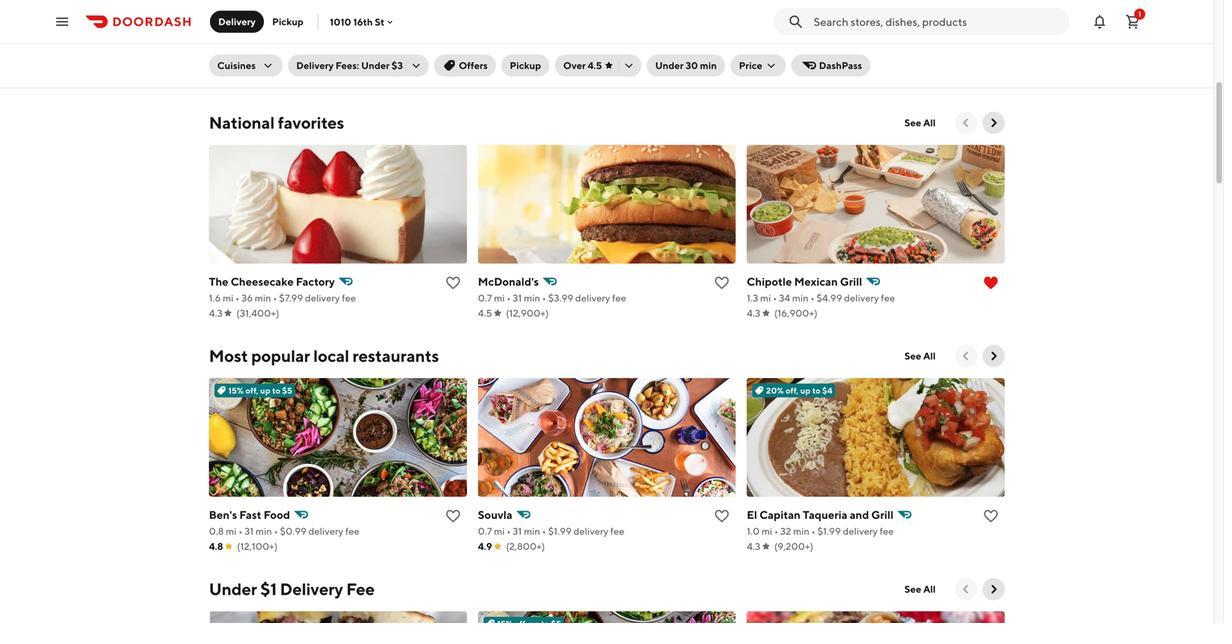 Task type: vqa. For each thing, say whether or not it's contained in the screenshot.


Task type: locate. For each thing, give the bounding box(es) containing it.
pickup left over
[[510, 60, 541, 71]]

see all
[[905, 117, 936, 129], [905, 351, 936, 362], [905, 584, 936, 596]]

national
[[209, 113, 275, 133]]

0 vertical spatial click to remove this store from your saved list image
[[445, 41, 461, 58]]

see all for fee
[[905, 584, 936, 596]]

2 0.7 from the top
[[478, 526, 492, 538]]

delivery inside button
[[218, 16, 256, 27]]

min down the 'restaurant depot'
[[254, 59, 271, 70]]

previous button of carousel image for most popular local restaurants
[[959, 350, 973, 363]]

0.8 mi • 31 min • $0.99 delivery fee
[[209, 526, 360, 538]]

mi down 'souvla'
[[494, 526, 505, 538]]

1
[[1139, 10, 1142, 18]]

1 horizontal spatial 4.5
[[588, 60, 602, 71]]

to for food
[[272, 386, 280, 396]]

$3.99 for restaurant depot
[[279, 59, 304, 70]]

31 up (12,900+)
[[513, 293, 522, 304]]

delivery for delivery
[[218, 16, 256, 27]]

1 horizontal spatial to
[[813, 386, 821, 396]]

most
[[209, 347, 248, 366]]

min up (12,100+)
[[256, 526, 272, 538]]

34
[[241, 59, 253, 70], [779, 293, 791, 304]]

0 horizontal spatial up
[[260, 386, 270, 396]]

click to remove this store from your saved list image
[[445, 41, 461, 58], [983, 275, 1000, 292]]

click to add this store to your saved list image
[[714, 275, 731, 292], [983, 509, 1000, 525]]

0.7 mi • 31 min • $1.99 delivery fee
[[478, 526, 625, 538]]

0.7 up 4.9
[[478, 526, 492, 538]]

off,
[[246, 386, 259, 396], [786, 386, 799, 396]]

see for restaurants
[[905, 351, 922, 362]]

national favorites link
[[209, 112, 344, 134]]

click to add this store to your saved list image left mcdonald's
[[445, 275, 461, 292]]

click to add this store to your saved list image for national favorites
[[445, 275, 461, 292]]

1 $1.99 from the left
[[548, 526, 572, 538]]

(27)
[[236, 74, 253, 86]]

34 up (27)
[[241, 59, 253, 70]]

pickup up "depot" at left top
[[272, 16, 304, 27]]

0 vertical spatial 34
[[241, 59, 253, 70]]

pickup button
[[264, 11, 312, 33], [502, 55, 550, 77]]

delivery
[[218, 16, 256, 27], [296, 60, 334, 71], [280, 580, 343, 600]]

under $1 delivery fee link
[[209, 579, 375, 601]]

mi down mcdonald's
[[494, 293, 505, 304]]

1.3 for restaurant depot
[[209, 59, 221, 70]]

click to add this store to your saved list image left 'souvla'
[[445, 509, 461, 525]]

delivery for delivery fees: under $3
[[296, 60, 334, 71]]

fee
[[346, 580, 375, 600]]

2 vertical spatial see all
[[905, 584, 936, 596]]

mi for ben's fast food
[[226, 526, 237, 538]]

1 horizontal spatial 1.3
[[747, 293, 759, 304]]

4.3 for el
[[747, 541, 761, 553]]

0 horizontal spatial 4.5
[[478, 308, 492, 319]]

4.5 down mcdonald's
[[478, 308, 492, 319]]

mi for el capitan taqueria and grill
[[762, 526, 773, 538]]

31 up '(2,800+)' on the bottom of page
[[513, 526, 522, 538]]

0 vertical spatial click to add this store to your saved list image
[[714, 275, 731, 292]]

mi down restaurant
[[222, 59, 233, 70]]

previous button of carousel image
[[959, 116, 973, 130]]

1 0.7 from the top
[[478, 293, 492, 304]]

min
[[254, 59, 271, 70], [700, 60, 717, 71], [255, 293, 271, 304], [524, 293, 540, 304], [793, 293, 809, 304], [256, 526, 272, 538], [524, 526, 540, 538], [793, 526, 810, 538]]

restaurant depot
[[209, 42, 301, 55]]

0.7 for national favorites
[[478, 293, 492, 304]]

20% off, up to $4
[[766, 386, 833, 396]]

1 horizontal spatial up
[[801, 386, 811, 396]]

2 vertical spatial delivery
[[280, 580, 343, 600]]

souvla
[[478, 509, 513, 522]]

min for the cheesecake factory
[[255, 293, 271, 304]]

delivery up restaurant
[[218, 16, 256, 27]]

1 vertical spatial see all link
[[896, 346, 944, 368]]

all
[[924, 117, 936, 129], [924, 351, 936, 362], [924, 584, 936, 596]]

4.3 down 1.6
[[209, 308, 223, 319]]

1 vertical spatial grill
[[872, 509, 894, 522]]

mi for souvla
[[494, 526, 505, 538]]

delivery for mcdonald's
[[575, 293, 610, 304]]

• up (12,900+)
[[542, 293, 546, 304]]

1 horizontal spatial grill
[[872, 509, 894, 522]]

chipotle mexican grill
[[747, 275, 863, 289]]

0 horizontal spatial click to remove this store from your saved list image
[[445, 41, 461, 58]]

0 vertical spatial previous button of carousel image
[[959, 350, 973, 363]]

4.8
[[209, 541, 223, 553]]

see all link for fee
[[896, 579, 944, 601]]

• down ben's fast food
[[239, 526, 243, 538]]

1 vertical spatial delivery
[[296, 60, 334, 71]]

1 off, from the left
[[246, 386, 259, 396]]

1 previous button of carousel image from the top
[[959, 350, 973, 363]]

up left $5
[[260, 386, 270, 396]]

delivery right '$1'
[[280, 580, 343, 600]]

1 vertical spatial 34
[[779, 293, 791, 304]]

previous button of carousel image
[[959, 350, 973, 363], [959, 583, 973, 597]]

open menu image
[[54, 13, 70, 30]]

2 up from the left
[[801, 386, 811, 396]]

4.3
[[209, 74, 223, 86], [209, 308, 223, 319], [747, 308, 761, 319], [747, 541, 761, 553]]

see
[[905, 117, 922, 129], [905, 351, 922, 362], [905, 584, 922, 596]]

1 see from the top
[[905, 117, 922, 129]]

3 all from the top
[[924, 584, 936, 596]]

Store search: begin typing to search for stores available on DoorDash text field
[[814, 14, 1061, 29]]

min for chipotle mexican grill
[[793, 293, 809, 304]]

2 to from the left
[[813, 386, 821, 396]]

under inside under $1 delivery fee "link"
[[209, 580, 257, 600]]

0 horizontal spatial $3.99
[[279, 59, 304, 70]]

0 vertical spatial pickup button
[[264, 11, 312, 33]]

3 next button of carousel image from the top
[[987, 583, 1001, 597]]

depot
[[269, 42, 301, 55]]

1 vertical spatial all
[[924, 351, 936, 362]]

0 vertical spatial see all
[[905, 117, 936, 129]]

restaurants
[[353, 347, 439, 366]]

and
[[850, 509, 869, 522]]

grill right and
[[872, 509, 894, 522]]

the cheesecake factory
[[209, 275, 335, 289]]

• left 36
[[235, 293, 240, 304]]

0 vertical spatial see all link
[[896, 112, 944, 134]]

1 vertical spatial pickup
[[510, 60, 541, 71]]

4.5
[[588, 60, 602, 71], [478, 308, 492, 319]]

under left '$1'
[[209, 580, 257, 600]]

under left $3
[[361, 60, 390, 71]]

1 vertical spatial previous button of carousel image
[[959, 583, 973, 597]]

1 horizontal spatial $1.99
[[818, 526, 841, 538]]

3 see all from the top
[[905, 584, 936, 596]]

31
[[513, 293, 522, 304], [245, 526, 254, 538], [513, 526, 522, 538]]

to for taqueria
[[813, 386, 821, 396]]

0.7
[[478, 293, 492, 304], [478, 526, 492, 538]]

20%
[[766, 386, 784, 396]]

• down restaurant
[[235, 59, 239, 70]]

0 horizontal spatial off,
[[246, 386, 259, 396]]

0 horizontal spatial $1.99
[[548, 526, 572, 538]]

min up (12,900+)
[[524, 293, 540, 304]]

2 vertical spatial all
[[924, 584, 936, 596]]

1.3
[[209, 59, 221, 70], [747, 293, 759, 304]]

mi for mcdonald's
[[494, 293, 505, 304]]

click to add this store to your saved list image
[[445, 275, 461, 292], [445, 509, 461, 525], [714, 509, 731, 525]]

4.3 for chipotle
[[747, 308, 761, 319]]

4.3 down cuisines
[[209, 74, 223, 86]]

2 see all from the top
[[905, 351, 936, 362]]

1 horizontal spatial click to add this store to your saved list image
[[983, 509, 1000, 525]]

34 for chipotle
[[779, 293, 791, 304]]

to left $5
[[272, 386, 280, 396]]

$0.99
[[280, 526, 307, 538]]

0.7 down mcdonald's
[[478, 293, 492, 304]]

2 vertical spatial see all link
[[896, 579, 944, 601]]

to left $4
[[813, 386, 821, 396]]

st
[[375, 16, 385, 27]]

local
[[313, 347, 349, 366]]

grill
[[840, 275, 863, 289], [872, 509, 894, 522]]

pickup
[[272, 16, 304, 27], [510, 60, 541, 71]]

1 vertical spatial next button of carousel image
[[987, 350, 1001, 363]]

$3
[[392, 60, 403, 71]]

1 horizontal spatial click to remove this store from your saved list image
[[983, 275, 1000, 292]]

0 horizontal spatial click to add this store to your saved list image
[[714, 275, 731, 292]]

see all for restaurants
[[905, 351, 936, 362]]

1 up from the left
[[260, 386, 270, 396]]

min up '(2,800+)' on the bottom of page
[[524, 526, 540, 538]]

0 vertical spatial delivery
[[218, 16, 256, 27]]

over 4.5
[[563, 60, 602, 71]]

see all link
[[896, 112, 944, 134], [896, 346, 944, 368], [896, 579, 944, 601]]

0 vertical spatial see
[[905, 117, 922, 129]]

1 vertical spatial see all
[[905, 351, 936, 362]]

off, right 20%
[[786, 386, 799, 396]]

0 vertical spatial $3.99
[[279, 59, 304, 70]]

•
[[235, 59, 239, 70], [273, 59, 277, 70], [235, 293, 240, 304], [273, 293, 277, 304], [507, 293, 511, 304], [542, 293, 546, 304], [773, 293, 777, 304], [811, 293, 815, 304], [239, 526, 243, 538], [274, 526, 278, 538], [507, 526, 511, 538], [542, 526, 546, 538], [775, 526, 779, 538], [812, 526, 816, 538]]

mi right 1.6
[[223, 293, 234, 304]]

0 vertical spatial 1.3
[[209, 59, 221, 70]]

$3.99 up (12,900+)
[[548, 293, 574, 304]]

0 vertical spatial 4.5
[[588, 60, 602, 71]]

0 horizontal spatial pickup
[[272, 16, 304, 27]]

pickup button left over
[[502, 55, 550, 77]]

1 vertical spatial 1.3
[[747, 293, 759, 304]]

4.3 down 1.0
[[747, 541, 761, 553]]

up left $4
[[801, 386, 811, 396]]

up
[[260, 386, 270, 396], [801, 386, 811, 396]]

2 vertical spatial next button of carousel image
[[987, 583, 1001, 597]]

1 horizontal spatial pickup
[[510, 60, 541, 71]]

0 vertical spatial next button of carousel image
[[987, 116, 1001, 130]]

off, for fast
[[246, 386, 259, 396]]

next button of carousel image for restaurants
[[987, 350, 1001, 363]]

price
[[739, 60, 763, 71]]

3 see all link from the top
[[896, 579, 944, 601]]

fees:
[[336, 60, 359, 71]]

31 for favorites
[[513, 293, 522, 304]]

1 horizontal spatial off,
[[786, 386, 799, 396]]

31 for popular
[[513, 526, 522, 538]]

mi down 'chipotle' at top right
[[760, 293, 771, 304]]

delivery fees: under $3
[[296, 60, 403, 71]]

min up (16,900+)
[[793, 293, 809, 304]]

1.3 down 'chipotle' at top right
[[747, 293, 759, 304]]

0 horizontal spatial 1.3
[[209, 59, 221, 70]]

0 horizontal spatial to
[[272, 386, 280, 396]]

1 vertical spatial click to add this store to your saved list image
[[983, 509, 1000, 525]]

1 vertical spatial see
[[905, 351, 922, 362]]

min right 32
[[793, 526, 810, 538]]

$1.99 for souvla
[[548, 526, 572, 538]]

$1.99
[[548, 526, 572, 538], [818, 526, 841, 538]]

min right 30
[[700, 60, 717, 71]]

1.3 down restaurant
[[209, 59, 221, 70]]

under
[[361, 60, 390, 71], [655, 60, 684, 71], [209, 580, 257, 600]]

1.0 mi • 32 min • $1.99 delivery fee
[[747, 526, 894, 538]]

0 horizontal spatial 34
[[241, 59, 253, 70]]

to
[[272, 386, 280, 396], [813, 386, 821, 396]]

2 previous button of carousel image from the top
[[959, 583, 973, 597]]

see all link for restaurants
[[896, 346, 944, 368]]

fast
[[239, 509, 261, 522]]

pickup for pickup 'button' to the left
[[272, 16, 304, 27]]

1010 16th st
[[330, 16, 385, 27]]

1 vertical spatial 0.7
[[478, 526, 492, 538]]

up for taqueria
[[801, 386, 811, 396]]

grill up $4.99
[[840, 275, 863, 289]]

1.6
[[209, 293, 221, 304]]

$3.99 down "depot" at left top
[[279, 59, 304, 70]]

(12,900+)
[[506, 308, 549, 319]]

min for restaurant depot
[[254, 59, 271, 70]]

1.3 for chipotle mexican grill
[[747, 293, 759, 304]]

mi
[[222, 59, 233, 70], [223, 293, 234, 304], [494, 293, 505, 304], [760, 293, 771, 304], [226, 526, 237, 538], [494, 526, 505, 538], [762, 526, 773, 538]]

(31,400+)
[[236, 308, 279, 319]]

34 up (16,900+)
[[779, 293, 791, 304]]

2 next button of carousel image from the top
[[987, 350, 1001, 363]]

4.5 inside button
[[588, 60, 602, 71]]

fee for souvla
[[611, 526, 625, 538]]

2 vertical spatial see
[[905, 584, 922, 596]]

under left 30
[[655, 60, 684, 71]]

food
[[264, 509, 290, 522]]

delivery for el capitan taqueria and grill
[[843, 526, 878, 538]]

1 button
[[1119, 8, 1147, 36]]

mi for restaurant depot
[[222, 59, 233, 70]]

delivery for ben's fast food
[[309, 526, 343, 538]]

1 horizontal spatial pickup button
[[502, 55, 550, 77]]

0 vertical spatial grill
[[840, 275, 863, 289]]

1 vertical spatial $3.99
[[548, 293, 574, 304]]

2 see from the top
[[905, 351, 922, 362]]

click to add this store to your saved list image left the el
[[714, 509, 731, 525]]

2 $1.99 from the left
[[818, 526, 841, 538]]

2 all from the top
[[924, 351, 936, 362]]

1 horizontal spatial 34
[[779, 293, 791, 304]]

0.7 for most popular local restaurants
[[478, 526, 492, 538]]

• up '(2,800+)' on the bottom of page
[[542, 526, 546, 538]]

2 off, from the left
[[786, 386, 799, 396]]

$4.99
[[817, 293, 842, 304]]

4.5 right over
[[588, 60, 602, 71]]

0 vertical spatial pickup
[[272, 16, 304, 27]]

1 to from the left
[[272, 386, 280, 396]]

$1.99 for el capitan taqueria and grill
[[818, 526, 841, 538]]

1 vertical spatial click to remove this store from your saved list image
[[983, 275, 1000, 292]]

0 horizontal spatial under
[[209, 580, 257, 600]]

notification bell image
[[1092, 13, 1108, 30]]

mi right 1.0
[[762, 526, 773, 538]]

3 see from the top
[[905, 584, 922, 596]]

min right 36
[[255, 293, 271, 304]]

pickup button up "depot" at left top
[[264, 11, 312, 33]]

fee for chipotle mexican grill
[[881, 293, 895, 304]]

delivery left fees:
[[296, 60, 334, 71]]

2 items, open order cart image
[[1125, 13, 1142, 30]]

2 horizontal spatial under
[[655, 60, 684, 71]]

popular
[[251, 347, 310, 366]]

under inside under 30 min button
[[655, 60, 684, 71]]

the
[[209, 275, 228, 289]]

4.3 for restaurant
[[209, 74, 223, 86]]

delivery
[[306, 59, 341, 70], [305, 293, 340, 304], [575, 293, 610, 304], [844, 293, 879, 304], [309, 526, 343, 538], [574, 526, 609, 538], [843, 526, 878, 538]]

fee
[[343, 59, 357, 70], [342, 293, 356, 304], [612, 293, 626, 304], [881, 293, 895, 304], [345, 526, 360, 538], [611, 526, 625, 538], [880, 526, 894, 538]]

fee for restaurant depot
[[343, 59, 357, 70]]

most popular local restaurants
[[209, 347, 439, 366]]

4.3 down 'chipotle' at top right
[[747, 308, 761, 319]]

1 horizontal spatial $3.99
[[548, 293, 574, 304]]

0 vertical spatial all
[[924, 117, 936, 129]]

$7.99
[[279, 293, 303, 304]]

16th
[[353, 16, 373, 27]]

fee for the cheesecake factory
[[342, 293, 356, 304]]

next button of carousel image
[[987, 116, 1001, 130], [987, 350, 1001, 363], [987, 583, 1001, 597]]

$3.99
[[279, 59, 304, 70], [548, 293, 574, 304]]

off, right 15%
[[246, 386, 259, 396]]

0.7 mi • 31 min • $3.99 delivery fee
[[478, 293, 626, 304]]

0 vertical spatial 0.7
[[478, 293, 492, 304]]

under $1 delivery fee
[[209, 580, 375, 600]]

2 see all link from the top
[[896, 346, 944, 368]]

• left $7.99 on the left
[[273, 293, 277, 304]]

mi right 0.8
[[226, 526, 237, 538]]

36
[[241, 293, 253, 304]]



Task type: describe. For each thing, give the bounding box(es) containing it.
offers button
[[434, 55, 496, 77]]

favorites
[[278, 113, 344, 133]]

min for el capitan taqueria and grill
[[793, 526, 810, 538]]

min inside button
[[700, 60, 717, 71]]

(9,200+)
[[775, 541, 814, 553]]

min for mcdonald's
[[524, 293, 540, 304]]

restaurant
[[209, 42, 266, 55]]

offers
[[459, 60, 488, 71]]

click to remove this store from your saved list image for chipotle mexican grill
[[983, 275, 1000, 292]]

price button
[[731, 55, 786, 77]]

delivery inside "link"
[[280, 580, 343, 600]]

1 horizontal spatial under
[[361, 60, 390, 71]]

cuisines button
[[209, 55, 283, 77]]

1 all from the top
[[924, 117, 936, 129]]

capitan
[[760, 509, 801, 522]]

$5
[[282, 386, 292, 396]]

• down el capitan taqueria and grill
[[812, 526, 816, 538]]

$4
[[823, 386, 833, 396]]

• down mexican
[[811, 293, 815, 304]]

0 horizontal spatial pickup button
[[264, 11, 312, 33]]

next button of carousel image for fee
[[987, 583, 1001, 597]]

click to add this store to your saved list image for most popular local restaurants
[[445, 509, 461, 525]]

1 vertical spatial pickup button
[[502, 55, 550, 77]]

1010 16th st button
[[330, 16, 396, 27]]

0 horizontal spatial grill
[[840, 275, 863, 289]]

click to remove this store from your saved list image for restaurant depot
[[445, 41, 461, 58]]

• down food
[[274, 526, 278, 538]]

• down "depot" at left top
[[273, 59, 277, 70]]

national favorites
[[209, 113, 344, 133]]

delivery for chipotle mexican grill
[[844, 293, 879, 304]]

1 vertical spatial 4.5
[[478, 308, 492, 319]]

• down 'souvla'
[[507, 526, 511, 538]]

min for souvla
[[524, 526, 540, 538]]

1 see all from the top
[[905, 117, 936, 129]]

taqueria
[[803, 509, 848, 522]]

$1
[[260, 580, 277, 600]]

$3.99 for mcdonald's
[[548, 293, 574, 304]]

factory
[[296, 275, 335, 289]]

over 4.5 button
[[555, 55, 642, 77]]

mi for chipotle mexican grill
[[760, 293, 771, 304]]

1 next button of carousel image from the top
[[987, 116, 1001, 130]]

15%
[[228, 386, 244, 396]]

15% off, up to $5
[[228, 386, 292, 396]]

under 30 min button
[[647, 55, 725, 77]]

see for fee
[[905, 584, 922, 596]]

delivery for restaurant depot
[[306, 59, 341, 70]]

(12,100+)
[[237, 541, 278, 553]]

fee for el capitan taqueria and grill
[[880, 526, 894, 538]]

under 30 min
[[655, 60, 717, 71]]

1.6 mi • 36 min • $7.99 delivery fee
[[209, 293, 356, 304]]

cheesecake
[[231, 275, 294, 289]]

all for restaurants
[[924, 351, 936, 362]]

ben's fast food
[[209, 509, 290, 522]]

over
[[563, 60, 586, 71]]

dashpass button
[[792, 55, 871, 77]]

most popular local restaurants link
[[209, 346, 439, 368]]

chipotle
[[747, 275, 792, 289]]

31 down ben's fast food
[[245, 526, 254, 538]]

• down mcdonald's
[[507, 293, 511, 304]]

mi for the cheesecake factory
[[223, 293, 234, 304]]

pickup for pickup 'button' to the bottom
[[510, 60, 541, 71]]

click to add this store to your saved list image for mcdonald's
[[714, 275, 731, 292]]

all for fee
[[924, 584, 936, 596]]

(16,900+)
[[775, 308, 818, 319]]

fee for ben's fast food
[[345, 526, 360, 538]]

1010
[[330, 16, 351, 27]]

mexican
[[795, 275, 838, 289]]

1 see all link from the top
[[896, 112, 944, 134]]

off, for capitan
[[786, 386, 799, 396]]

fee for mcdonald's
[[612, 293, 626, 304]]

dashpass
[[819, 60, 862, 71]]

el capitan taqueria and grill
[[747, 509, 894, 522]]

min for ben's fast food
[[256, 526, 272, 538]]

el
[[747, 509, 758, 522]]

4.3 for the
[[209, 308, 223, 319]]

up for food
[[260, 386, 270, 396]]

4.9
[[478, 541, 492, 553]]

34 for restaurant
[[241, 59, 253, 70]]

under for under $1 delivery fee
[[209, 580, 257, 600]]

ben's
[[209, 509, 237, 522]]

delivery button
[[210, 11, 264, 33]]

delivery for souvla
[[574, 526, 609, 538]]

1.0
[[747, 526, 760, 538]]

(2,800+)
[[506, 541, 545, 553]]

under for under 30 min
[[655, 60, 684, 71]]

click to add this store to your saved list image for el capitan taqueria and grill
[[983, 509, 1000, 525]]

delivery for the cheesecake factory
[[305, 293, 340, 304]]

32
[[781, 526, 792, 538]]

30
[[686, 60, 698, 71]]

1.3 mi • 34 min • $3.99 delivery fee
[[209, 59, 357, 70]]

previous button of carousel image for under $1 delivery fee
[[959, 583, 973, 597]]

0.8
[[209, 526, 224, 538]]

1.3 mi • 34 min • $4.99 delivery fee
[[747, 293, 895, 304]]

• down 'chipotle' at top right
[[773, 293, 777, 304]]

cuisines
[[217, 60, 256, 71]]

• left 32
[[775, 526, 779, 538]]

mcdonald's
[[478, 275, 539, 289]]



